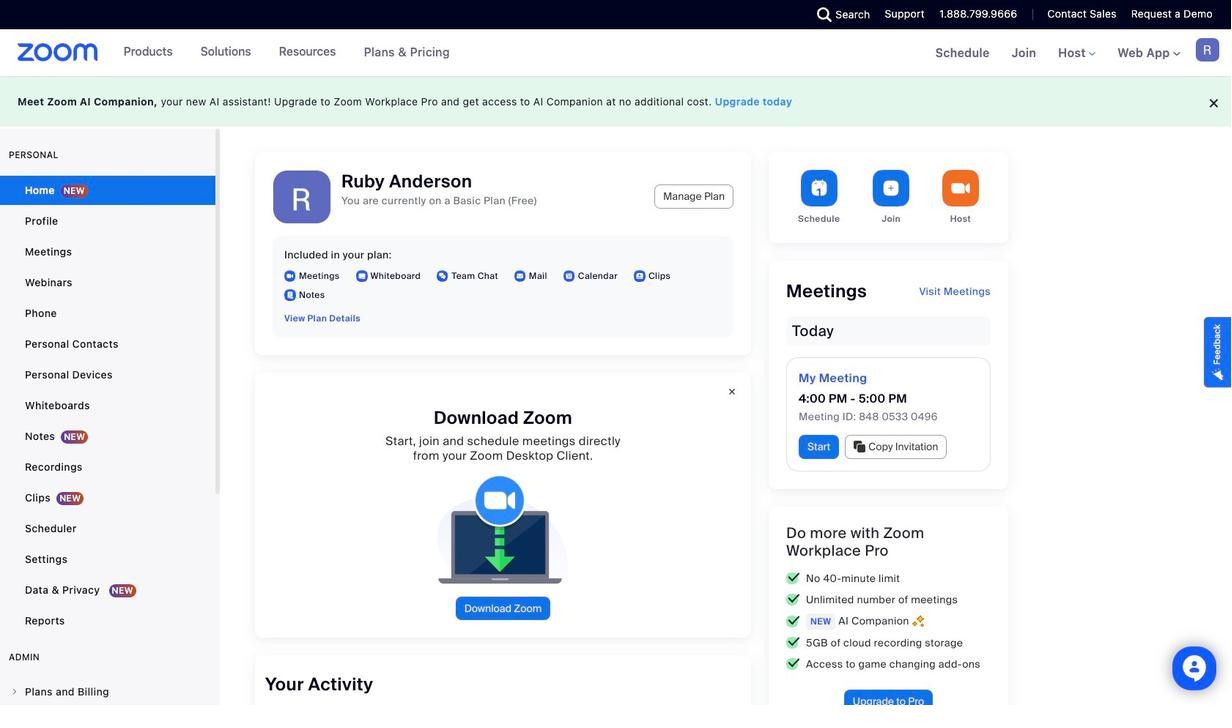 Task type: vqa. For each thing, say whether or not it's contained in the screenshot.
Decrease Indent image
no



Task type: locate. For each thing, give the bounding box(es) containing it.
menu item
[[0, 679, 216, 706]]

profile picture image
[[1196, 38, 1220, 62]]

zoom logo image
[[18, 43, 98, 62]]

banner
[[0, 29, 1231, 78]]

avatar image
[[273, 171, 331, 228]]

personal menu menu
[[0, 176, 216, 638]]

footer
[[0, 76, 1231, 127]]

profile.zoom_meetings image
[[284, 270, 296, 282]]

check box image
[[787, 573, 800, 585], [787, 595, 800, 606], [787, 638, 800, 650], [787, 659, 800, 671]]

join image
[[873, 170, 910, 207]]

product information navigation
[[113, 29, 461, 76]]

host image
[[943, 170, 979, 207]]

1 check box image from the top
[[787, 573, 800, 585]]

right image
[[10, 688, 19, 697]]

2 check box image from the top
[[787, 595, 800, 606]]

schedule image
[[801, 170, 838, 207]]

download zoom image
[[426, 476, 581, 586]]



Task type: describe. For each thing, give the bounding box(es) containing it.
profile.zoom_clips image
[[634, 270, 646, 282]]

profile.zoom_calendar image
[[564, 270, 575, 282]]

advanced feature image
[[912, 616, 924, 628]]

4 check box image from the top
[[787, 659, 800, 671]]

profile.zoom_team_chat image
[[437, 270, 449, 282]]

check box image
[[787, 616, 800, 628]]

meetings navigation
[[925, 29, 1231, 78]]

profile.zoom_mail image
[[514, 270, 526, 282]]

profile.zoom_whiteboard image
[[356, 270, 368, 282]]

3 check box image from the top
[[787, 638, 800, 650]]

profile.zoom_notes image
[[284, 290, 296, 301]]



